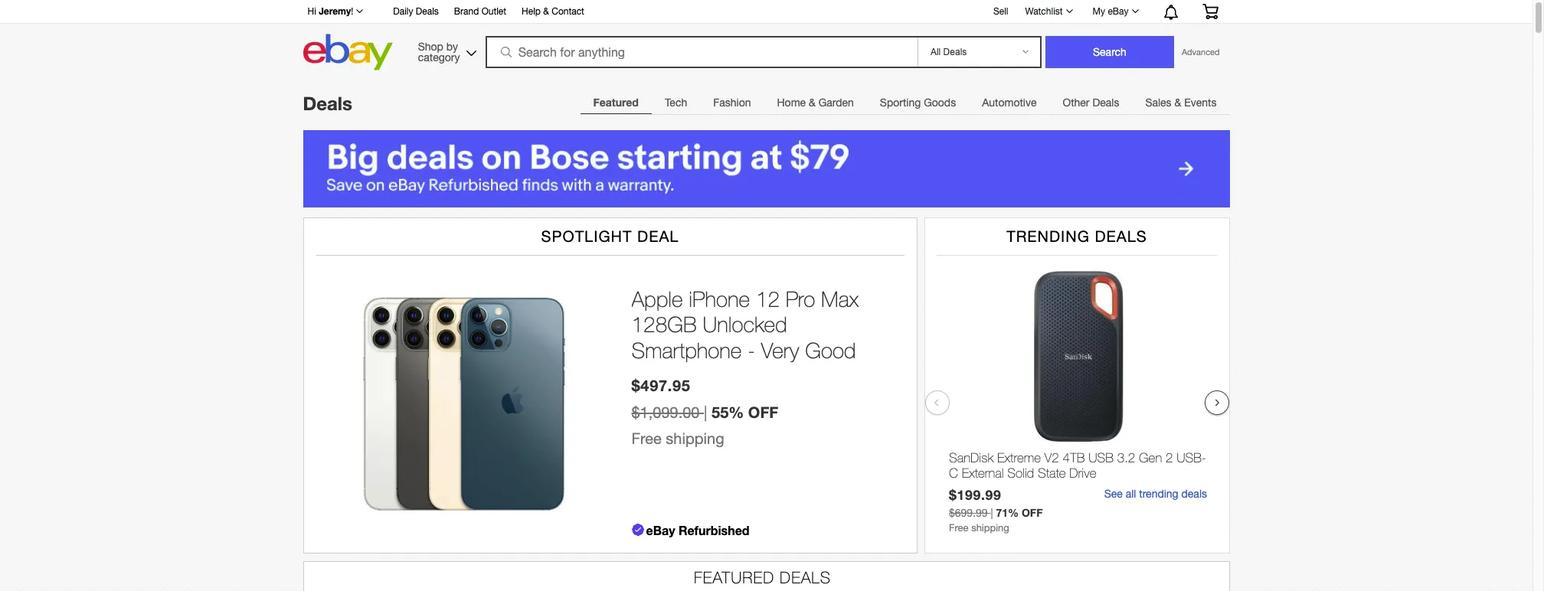 Task type: locate. For each thing, give the bounding box(es) containing it.
0 vertical spatial ebay
[[1108, 6, 1129, 17]]

none submit inside shop by category banner
[[1046, 36, 1175, 68]]

sales & events link
[[1133, 87, 1230, 118]]

featured for featured
[[594, 96, 639, 109]]

1 vertical spatial |
[[991, 507, 993, 520]]

$199.99
[[949, 487, 1002, 503]]

apple iphone 12 pro max 128gb unlocked smartphone - very good link
[[632, 286, 902, 364]]

| left 71%
[[991, 507, 993, 520]]

c
[[949, 466, 958, 481]]

ebay right my
[[1108, 6, 1129, 17]]

1 vertical spatial featured
[[694, 568, 775, 587]]

hi
[[308, 6, 316, 17]]

sporting
[[880, 97, 921, 109]]

featured down 'refurbished'
[[694, 568, 775, 587]]

shipping down 71%
[[971, 523, 1009, 534]]

sell
[[994, 6, 1009, 17]]

|
[[704, 404, 708, 421], [991, 507, 993, 520]]

tech link
[[652, 87, 701, 118]]

free
[[632, 430, 662, 447], [949, 523, 969, 534]]

deals
[[416, 6, 439, 17], [303, 93, 352, 114], [1093, 97, 1120, 109], [1095, 227, 1148, 245], [780, 568, 832, 587]]

1 horizontal spatial &
[[809, 97, 816, 109]]

$699.99
[[949, 507, 988, 520]]

& inside sales & events link
[[1175, 97, 1182, 109]]

unlocked
[[703, 312, 788, 337]]

1 vertical spatial off
[[1022, 507, 1043, 520]]

extreme
[[997, 450, 1041, 466]]

off right 55%
[[749, 403, 779, 421]]

ebay
[[1108, 6, 1129, 17], [646, 523, 675, 538]]

max
[[822, 286, 859, 312]]

| for 55%
[[704, 404, 708, 421]]

off for 55%
[[749, 403, 779, 421]]

contact
[[552, 6, 585, 17]]

71%
[[996, 507, 1019, 520]]

1 vertical spatial free
[[949, 523, 969, 534]]

-
[[748, 338, 756, 363]]

1 horizontal spatial ebay
[[1108, 6, 1129, 17]]

1 horizontal spatial free
[[949, 523, 969, 534]]

your shopping cart image
[[1202, 4, 1220, 19]]

smartphone
[[632, 338, 742, 363]]

trending
[[1007, 227, 1090, 245]]

55%
[[712, 403, 744, 421]]

featured
[[594, 96, 639, 109], [694, 568, 775, 587]]

0 vertical spatial |
[[704, 404, 708, 421]]

0 horizontal spatial off
[[749, 403, 779, 421]]

& for contact
[[544, 6, 549, 17]]

sandisk extreme v2 4tb usb 3.2 gen 2 usb- c external solid state drive link
[[949, 450, 1207, 485]]

$497.95
[[632, 376, 691, 394]]

| left 55%
[[704, 404, 708, 421]]

| inside $699.99 | 71% off free shipping
[[991, 507, 993, 520]]

spotlight deal
[[541, 227, 679, 245]]

& right home
[[809, 97, 816, 109]]

deals
[[1182, 488, 1207, 500]]

advanced
[[1182, 48, 1220, 57]]

see all trending deals
[[1104, 488, 1207, 500]]

brand outlet
[[454, 6, 507, 17]]

external
[[962, 466, 1004, 481]]

featured for featured deals
[[694, 568, 775, 587]]

0 horizontal spatial featured
[[594, 96, 639, 109]]

0 vertical spatial shipping
[[666, 430, 725, 447]]

outlet
[[482, 6, 507, 17]]

1 horizontal spatial off
[[1022, 507, 1043, 520]]

0 horizontal spatial free
[[632, 430, 662, 447]]

help
[[522, 6, 541, 17]]

daily
[[393, 6, 413, 17]]

0 horizontal spatial |
[[704, 404, 708, 421]]

free inside $699.99 | 71% off free shipping
[[949, 523, 969, 534]]

fashion link
[[701, 87, 764, 118]]

apple
[[632, 286, 683, 312]]

& inside home & garden link
[[809, 97, 816, 109]]

tech
[[665, 97, 688, 109]]

brand outlet link
[[454, 4, 507, 21]]

off
[[749, 403, 779, 421], [1022, 507, 1043, 520]]

goods
[[924, 97, 956, 109]]

shop by category button
[[411, 34, 480, 67]]

1 horizontal spatial shipping
[[971, 523, 1009, 534]]

shop by category banner
[[299, 0, 1230, 74]]

shipping
[[666, 430, 725, 447], [971, 523, 1009, 534]]

ebay inside the account navigation
[[1108, 6, 1129, 17]]

featured inside menu bar
[[594, 96, 639, 109]]

None submit
[[1046, 36, 1175, 68]]

| inside $1,099.00 | 55% off
[[704, 404, 708, 421]]

daily deals link
[[393, 4, 439, 21]]

1 horizontal spatial featured
[[694, 568, 775, 587]]

deals for other deals
[[1093, 97, 1120, 109]]

deals inside featured menu bar
[[1093, 97, 1120, 109]]

deals inside the account navigation
[[416, 6, 439, 17]]

shipping down $1,099.00 | 55% off
[[666, 430, 725, 447]]

deals link
[[303, 93, 352, 114]]

0 vertical spatial featured
[[594, 96, 639, 109]]

&
[[544, 6, 549, 17], [809, 97, 816, 109], [1175, 97, 1182, 109]]

1 vertical spatial shipping
[[971, 523, 1009, 534]]

0 vertical spatial free
[[632, 430, 662, 447]]

1 horizontal spatial |
[[991, 507, 993, 520]]

daily deals
[[393, 6, 439, 17]]

& right help
[[544, 6, 549, 17]]

1 vertical spatial ebay
[[646, 523, 675, 538]]

deals for featured deals
[[780, 568, 832, 587]]

0 vertical spatial off
[[749, 403, 779, 421]]

free down the $1,099.00
[[632, 430, 662, 447]]

category
[[418, 51, 460, 63]]

help & contact
[[522, 6, 585, 17]]

& right 'sales'
[[1175, 97, 1182, 109]]

sporting goods link
[[867, 87, 970, 118]]

watchlist link
[[1017, 2, 1080, 21]]

free down $699.99
[[949, 523, 969, 534]]

2 horizontal spatial &
[[1175, 97, 1182, 109]]

off inside $699.99 | 71% off free shipping
[[1022, 507, 1043, 520]]

gen
[[1139, 450, 1162, 466]]

off right 71%
[[1022, 507, 1043, 520]]

all
[[1126, 488, 1136, 500]]

brand
[[454, 6, 479, 17]]

trending
[[1139, 488, 1179, 500]]

trending deals
[[1007, 227, 1148, 245]]

featured left tech
[[594, 96, 639, 109]]

account navigation
[[299, 0, 1230, 24]]

ebay left 'refurbished'
[[646, 523, 675, 538]]

home & garden link
[[764, 87, 867, 118]]

solid
[[1008, 466, 1034, 481]]

automotive
[[983, 97, 1037, 109]]

0 horizontal spatial &
[[544, 6, 549, 17]]

4tb
[[1063, 450, 1085, 466]]

& inside help & contact link
[[544, 6, 549, 17]]



Task type: vqa. For each thing, say whether or not it's contained in the screenshot.
"Brand"
yes



Task type: describe. For each thing, give the bounding box(es) containing it.
my ebay
[[1093, 6, 1129, 17]]

other deals link
[[1050, 87, 1133, 118]]

iphone
[[689, 286, 750, 312]]

refurbished
[[679, 523, 750, 538]]

watchlist
[[1026, 6, 1063, 17]]

Search for anything text field
[[488, 38, 915, 67]]

!
[[351, 6, 353, 17]]

128gb
[[632, 312, 697, 337]]

3.2
[[1117, 450, 1136, 466]]

good
[[806, 338, 856, 363]]

big deals on bose starting at $79 save on ebay refurished finds with a warranty. image
[[303, 130, 1230, 208]]

home
[[777, 97, 806, 109]]

featured deals
[[694, 568, 832, 587]]

events
[[1185, 97, 1217, 109]]

sell link
[[987, 6, 1016, 17]]

jeremy
[[319, 5, 351, 17]]

deals for trending deals
[[1095, 227, 1148, 245]]

$1,099.00 | 55% off
[[632, 403, 779, 421]]

& for events
[[1175, 97, 1182, 109]]

sandisk extreme v2 4tb usb 3.2 gen 2 usb- c external solid state drive
[[949, 450, 1207, 481]]

my ebay link
[[1085, 2, 1146, 21]]

shop by category
[[418, 40, 460, 63]]

sales
[[1146, 97, 1172, 109]]

home & garden
[[777, 97, 854, 109]]

other deals
[[1063, 97, 1120, 109]]

by
[[447, 40, 458, 52]]

apple iphone 12 pro max 128gb unlocked smartphone - very good
[[632, 286, 859, 363]]

off for 71%
[[1022, 507, 1043, 520]]

$1,099.00
[[632, 404, 700, 421]]

12
[[756, 286, 780, 312]]

spotlight
[[541, 227, 633, 245]]

fashion
[[714, 97, 751, 109]]

usb-
[[1177, 450, 1207, 466]]

2
[[1166, 450, 1173, 466]]

featured link
[[580, 87, 652, 118]]

garden
[[819, 97, 854, 109]]

0 horizontal spatial ebay
[[646, 523, 675, 538]]

v2
[[1045, 450, 1059, 466]]

see
[[1104, 488, 1123, 500]]

sandisk
[[949, 450, 994, 466]]

sporting goods
[[880, 97, 956, 109]]

shipping inside $699.99 | 71% off free shipping
[[971, 523, 1009, 534]]

featured tab list
[[580, 87, 1230, 118]]

| for 71%
[[991, 507, 993, 520]]

featured menu bar
[[580, 87, 1230, 118]]

advanced link
[[1175, 37, 1228, 67]]

other
[[1063, 97, 1090, 109]]

drive
[[1070, 466, 1097, 481]]

0 horizontal spatial shipping
[[666, 430, 725, 447]]

usb
[[1089, 450, 1114, 466]]

& for garden
[[809, 97, 816, 109]]

shop
[[418, 40, 444, 52]]

automotive link
[[970, 87, 1050, 118]]

hi jeremy !
[[308, 5, 353, 17]]

state
[[1038, 466, 1066, 481]]

ebay refurbished
[[646, 523, 750, 538]]

free shipping
[[632, 430, 725, 447]]

pro
[[786, 286, 816, 312]]

my
[[1093, 6, 1106, 17]]

$699.99 | 71% off free shipping
[[949, 507, 1043, 534]]

help & contact link
[[522, 4, 585, 21]]

sales & events
[[1146, 97, 1217, 109]]

very
[[762, 338, 800, 363]]

deals for daily deals
[[416, 6, 439, 17]]

deal
[[638, 227, 679, 245]]

see all trending deals link
[[1104, 488, 1207, 500]]



